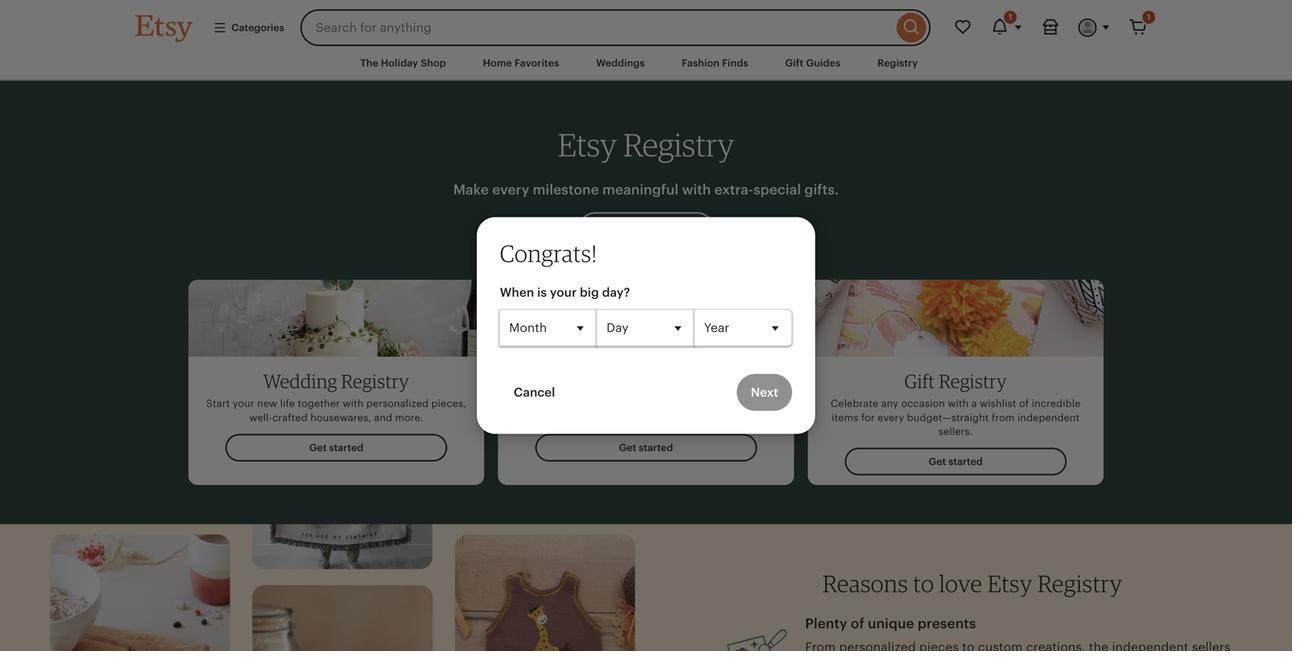 Task type: describe. For each thing, give the bounding box(es) containing it.
love
[[939, 570, 983, 598]]

creations.
[[684, 412, 732, 424]]

day?
[[602, 286, 630, 300]]

when
[[500, 286, 534, 300]]

with left 'extra-'
[[682, 182, 711, 198]]

crafted
[[272, 412, 308, 424]]

registry for gift
[[939, 370, 1007, 393]]

0 horizontal spatial of
[[851, 616, 865, 632]]

little
[[584, 398, 606, 410]]

special
[[754, 182, 801, 198]]

for
[[861, 412, 875, 424]]

to inside welcome your little one to the world with custom items and the cutest, cuddliest creations.
[[630, 398, 640, 410]]

gifts.
[[805, 182, 839, 198]]

your inside welcome your little one to the world with custom items and the cutest, cuddliest creations.
[[559, 398, 581, 410]]

wedding
[[264, 370, 337, 393]]

welcome your little one to the world with custom items and the cutest, cuddliest creations.
[[512, 398, 781, 424]]

gift registry celebrate any occasion with a wishlist of incredible items for every budget—straight from independent sellers.
[[831, 370, 1081, 438]]

0 horizontal spatial the
[[581, 412, 597, 424]]

sellers.
[[939, 426, 973, 438]]

cancel button
[[500, 374, 569, 411]]

budget—straight
[[907, 412, 989, 424]]

from
[[992, 412, 1015, 424]]

plenty of unique presents
[[805, 616, 976, 632]]

meaningful
[[603, 182, 679, 198]]

reasons to love etsy registry
[[823, 570, 1123, 598]]

occasion
[[901, 398, 945, 410]]

cutest,
[[600, 412, 633, 424]]

start
[[206, 398, 230, 410]]

next
[[751, 386, 779, 400]]

presents
[[918, 616, 976, 632]]

etsy registry
[[558, 126, 735, 164]]

when is your big day?
[[500, 286, 630, 300]]

together
[[298, 398, 340, 410]]

welcome
[[512, 398, 557, 410]]

world
[[661, 398, 688, 410]]

wishlist
[[980, 398, 1017, 410]]

pieces,
[[431, 398, 467, 410]]

personalized
[[366, 398, 429, 410]]

your inside congrats! dialog
[[550, 286, 577, 300]]

items inside gift registry celebrate any occasion with a wishlist of incredible items for every budget—straight from independent sellers.
[[832, 412, 859, 424]]

big
[[580, 286, 599, 300]]

plenty
[[805, 616, 848, 632]]

with inside welcome your little one to the world with custom items and the cutest, cuddliest creations.
[[691, 398, 712, 410]]

more.
[[395, 412, 424, 424]]

cuddliest
[[636, 412, 681, 424]]



Task type: vqa. For each thing, say whether or not it's contained in the screenshot.
Registry associated with Etsy
yes



Task type: locate. For each thing, give the bounding box(es) containing it.
etsy
[[558, 126, 617, 164], [988, 570, 1033, 598]]

1 vertical spatial to
[[913, 570, 934, 598]]

0 vertical spatial the
[[642, 398, 658, 410]]

2 and from the left
[[560, 412, 578, 424]]

of right plenty
[[851, 616, 865, 632]]

is
[[537, 286, 547, 300]]

items inside welcome your little one to the world with custom items and the cutest, cuddliest creations.
[[754, 398, 781, 410]]

make every milestone meaningful with extra-special gifts.
[[453, 182, 839, 198]]

with inside gift registry celebrate any occasion with a wishlist of incredible items for every budget—straight from independent sellers.
[[948, 398, 969, 410]]

with inside wedding registry start your new life together with personalized pieces, well-crafted housewares, and more.
[[343, 398, 364, 410]]

0 vertical spatial every
[[492, 182, 529, 198]]

your inside wedding registry start your new life together with personalized pieces, well-crafted housewares, and more.
[[233, 398, 254, 410]]

every
[[492, 182, 529, 198], [878, 412, 905, 424]]

1 horizontal spatial items
[[832, 412, 859, 424]]

next button
[[737, 374, 792, 411]]

0 vertical spatial etsy
[[558, 126, 617, 164]]

of inside gift registry celebrate any occasion with a wishlist of incredible items for every budget—straight from independent sellers.
[[1019, 398, 1029, 410]]

a
[[972, 398, 977, 410]]

to
[[630, 398, 640, 410], [913, 570, 934, 598]]

gift
[[905, 370, 935, 393]]

and down "personalized"
[[374, 412, 392, 424]]

new
[[257, 398, 277, 410]]

with left a
[[948, 398, 969, 410]]

every inside gift registry celebrate any occasion with a wishlist of incredible items for every budget—straight from independent sellers.
[[878, 412, 905, 424]]

well-
[[249, 412, 272, 424]]

and down cancel button
[[560, 412, 578, 424]]

1 vertical spatial the
[[581, 412, 597, 424]]

the down little
[[581, 412, 597, 424]]

wedding registry start your new life together with personalized pieces, well-crafted housewares, and more.
[[206, 370, 467, 424]]

1 vertical spatial etsy
[[988, 570, 1033, 598]]

1 vertical spatial of
[[851, 616, 865, 632]]

custom
[[715, 398, 751, 410]]

1 vertical spatial every
[[878, 412, 905, 424]]

1 horizontal spatial to
[[913, 570, 934, 598]]

extra-
[[715, 182, 754, 198]]

1 horizontal spatial etsy
[[988, 570, 1033, 598]]

every right make at the left
[[492, 182, 529, 198]]

every down any
[[878, 412, 905, 424]]

registry for wedding
[[341, 370, 409, 393]]

etsy right love at bottom right
[[988, 570, 1033, 598]]

with
[[682, 182, 711, 198], [343, 398, 364, 410], [691, 398, 712, 410], [948, 398, 969, 410]]

registry for etsy
[[623, 126, 735, 164]]

1 horizontal spatial the
[[642, 398, 658, 410]]

life
[[280, 398, 295, 410]]

make
[[453, 182, 489, 198]]

of right wishlist
[[1019, 398, 1029, 410]]

the
[[642, 398, 658, 410], [581, 412, 597, 424]]

etsy up milestone
[[558, 126, 617, 164]]

to right one
[[630, 398, 640, 410]]

one
[[608, 398, 627, 410]]

congrats!
[[500, 239, 597, 268]]

your right is at the top of page
[[550, 286, 577, 300]]

banner
[[108, 0, 1185, 46]]

your
[[550, 286, 577, 300], [233, 398, 254, 410], [559, 398, 581, 410]]

1 and from the left
[[374, 412, 392, 424]]

incredible
[[1032, 398, 1081, 410]]

0 horizontal spatial every
[[492, 182, 529, 198]]

items
[[754, 398, 781, 410], [832, 412, 859, 424]]

congrats! dialog
[[0, 0, 1292, 652]]

0 vertical spatial to
[[630, 398, 640, 410]]

reasons
[[823, 570, 908, 598]]

1 horizontal spatial of
[[1019, 398, 1029, 410]]

None search field
[[300, 9, 931, 46]]

items right the custom
[[754, 398, 781, 410]]

0 horizontal spatial and
[[374, 412, 392, 424]]

independent
[[1018, 412, 1080, 424]]

cancel
[[514, 386, 555, 400]]

any
[[881, 398, 899, 410]]

menu bar
[[108, 46, 1185, 81]]

and inside welcome your little one to the world with custom items and the cutest, cuddliest creations.
[[560, 412, 578, 424]]

with up housewares,
[[343, 398, 364, 410]]

0 horizontal spatial etsy
[[558, 126, 617, 164]]

your left little
[[559, 398, 581, 410]]

of
[[1019, 398, 1029, 410], [851, 616, 865, 632]]

milestone
[[533, 182, 599, 198]]

with up creations.
[[691, 398, 712, 410]]

housewares,
[[310, 412, 371, 424]]

0 vertical spatial items
[[754, 398, 781, 410]]

registry inside wedding registry start your new life together with personalized pieces, well-crafted housewares, and more.
[[341, 370, 409, 393]]

unique
[[868, 616, 914, 632]]

0 vertical spatial of
[[1019, 398, 1029, 410]]

0 horizontal spatial to
[[630, 398, 640, 410]]

celebrate
[[831, 398, 879, 410]]

0 horizontal spatial items
[[754, 398, 781, 410]]

registry
[[623, 126, 735, 164], [341, 370, 409, 393], [939, 370, 1007, 393], [1038, 570, 1123, 598]]

the up "cuddliest"
[[642, 398, 658, 410]]

and inside wedding registry start your new life together with personalized pieces, well-crafted housewares, and more.
[[374, 412, 392, 424]]

1 horizontal spatial and
[[560, 412, 578, 424]]

items down celebrate
[[832, 412, 859, 424]]

and
[[374, 412, 392, 424], [560, 412, 578, 424]]

to left love at bottom right
[[913, 570, 934, 598]]

1 horizontal spatial every
[[878, 412, 905, 424]]

1 vertical spatial items
[[832, 412, 859, 424]]

registry inside gift registry celebrate any occasion with a wishlist of incredible items for every budget—straight from independent sellers.
[[939, 370, 1007, 393]]

your up well-
[[233, 398, 254, 410]]



